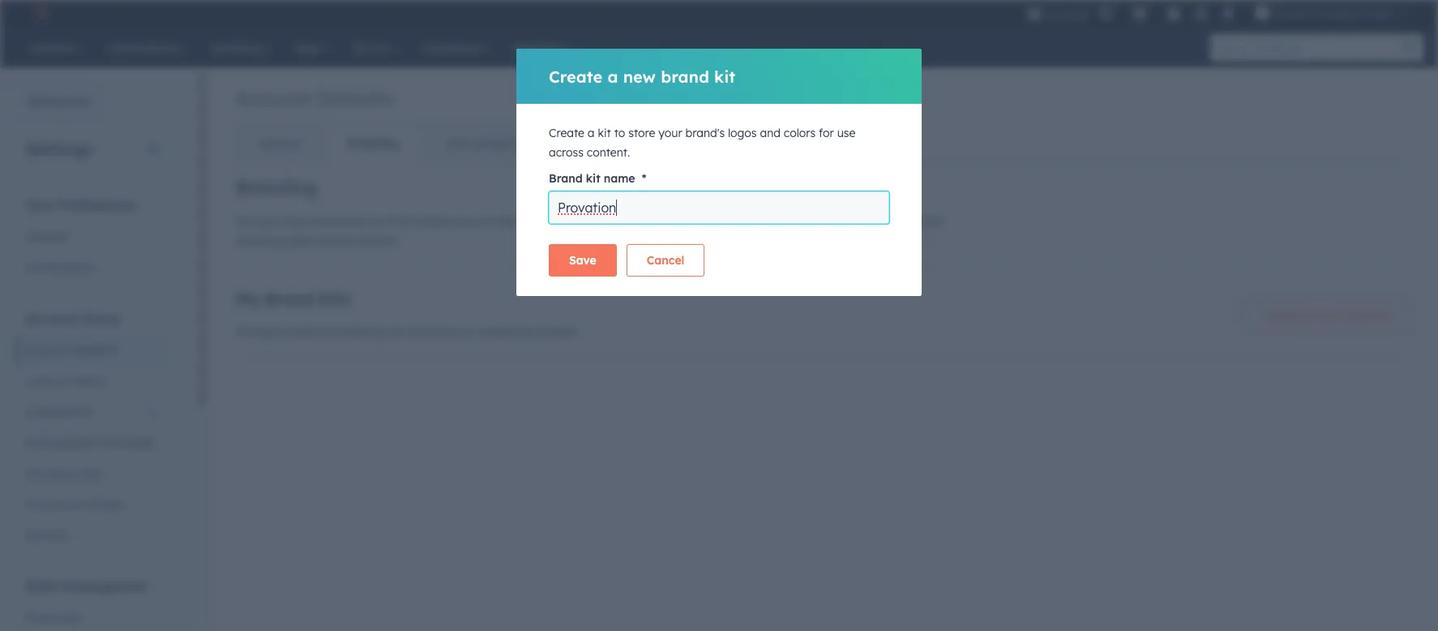 Task type: locate. For each thing, give the bounding box(es) containing it.
tracking code
[[26, 466, 102, 481]]

privacy
[[26, 497, 65, 512]]

2 vertical spatial account
[[26, 343, 70, 358]]

1 horizontal spatial general link
[[237, 124, 324, 163]]

create a new brand kit inside create a new brand kit "button"
[[1264, 308, 1393, 322]]

where
[[417, 214, 449, 229]]

teams
[[70, 374, 105, 389]]

my
[[236, 289, 260, 309]]

1 vertical spatial settings
[[344, 324, 386, 339]]

account
[[236, 86, 311, 110], [26, 311, 78, 327], [26, 343, 70, 358]]

settings down kits
[[344, 324, 386, 339]]

hubspot link
[[19, 3, 61, 23]]

new
[[623, 66, 656, 86], [1316, 308, 1338, 322]]

and right assets
[[320, 324, 341, 339]]

your
[[659, 126, 683, 140], [257, 214, 281, 229], [528, 214, 552, 229], [451, 324, 475, 339]]

0 horizontal spatial account defaults
[[26, 343, 118, 358]]

content. inside create a kit to store your brand's logos and colors for use across content.
[[587, 145, 630, 160]]

2 vertical spatial defaults
[[73, 343, 118, 358]]

menu
[[1026, 0, 1419, 26]]

brand
[[549, 171, 583, 186], [265, 289, 314, 309]]

1 horizontal spatial create a new brand kit
[[1264, 308, 1393, 322]]

0 horizontal spatial for
[[369, 214, 384, 229]]

create a new brand kit for create a new brand kit "button"
[[1264, 308, 1393, 322]]

privacy & consent link
[[16, 489, 170, 520]]

logos
[[728, 126, 757, 140]]

notifications image
[[1222, 7, 1236, 22]]

0 vertical spatial branding
[[347, 136, 399, 151]]

kit inside "button"
[[1378, 308, 1393, 322]]

preferences
[[60, 197, 136, 213]]

0 vertical spatial brand
[[549, 171, 583, 186]]

1 horizontal spatial brand
[[549, 171, 583, 186]]

new for create a new brand kit dialog
[[623, 66, 656, 86]]

your
[[26, 197, 56, 213]]

when
[[917, 214, 945, 229]]

brand inside set your logo and colors for tools where you can show your branding. these settings will help you quickly choose brand options when creating public facing content.
[[839, 214, 870, 229]]

general link for account
[[237, 124, 324, 163]]

cancel
[[647, 253, 685, 268]]

0 horizontal spatial brand
[[265, 289, 314, 309]]

for
[[819, 126, 834, 140], [369, 214, 384, 229], [390, 324, 405, 339]]

and right logos at the right top
[[760, 126, 781, 140]]

0 vertical spatial for
[[819, 126, 834, 140]]

2 horizontal spatial brand
[[1342, 308, 1375, 322]]

general link down preferences
[[16, 221, 170, 252]]

0 vertical spatial general
[[260, 136, 301, 151]]

1 vertical spatial general link
[[16, 221, 170, 252]]

help
[[709, 214, 731, 229]]

0 vertical spatial a
[[608, 66, 618, 86]]

your right store
[[659, 126, 683, 140]]

0 horizontal spatial a
[[588, 126, 595, 140]]

2 horizontal spatial for
[[819, 126, 834, 140]]

settings left will
[[643, 214, 685, 229]]

1 horizontal spatial brand
[[839, 214, 870, 229]]

2 vertical spatial brand
[[1342, 308, 1375, 322]]

your right 'of'
[[451, 324, 475, 339]]

&
[[59, 374, 67, 389], [68, 497, 77, 512]]

general up logo
[[260, 136, 301, 151]]

management
[[62, 578, 147, 595]]

0 horizontal spatial new
[[623, 66, 656, 86]]

1 horizontal spatial settings
[[643, 214, 685, 229]]

defaults
[[316, 86, 393, 110], [473, 136, 518, 151], [73, 343, 118, 358]]

create a new brand kit inside create a new brand kit dialog
[[549, 66, 736, 86]]

2 vertical spatial for
[[390, 324, 405, 339]]

company's
[[478, 324, 536, 339]]

1 vertical spatial and
[[310, 214, 331, 229]]

menu containing provation design studio
[[1026, 0, 1419, 26]]

0 vertical spatial create
[[549, 66, 603, 86]]

0 horizontal spatial defaults
[[73, 343, 118, 358]]

0 vertical spatial colors
[[784, 126, 816, 140]]

content. down the tools
[[356, 234, 399, 248]]

defaults inside account setup element
[[73, 343, 118, 358]]

0 horizontal spatial create a new brand kit
[[549, 66, 736, 86]]

create a new brand kit dialog
[[517, 49, 922, 296]]

these
[[609, 214, 640, 229]]

0 vertical spatial and
[[760, 126, 781, 140]]

0 vertical spatial settings
[[643, 214, 685, 229]]

and up "facing"
[[310, 214, 331, 229]]

a inside create a kit to store your brand's logos and colors for use across content.
[[588, 126, 595, 140]]

0 horizontal spatial you
[[452, 214, 471, 229]]

create a new brand kit for create a new brand kit dialog
[[549, 66, 736, 86]]

of
[[437, 324, 448, 339]]

manage assets and settings for each of your company's brands.
[[236, 324, 579, 339]]

0 vertical spatial brand
[[661, 66, 710, 86]]

your up creating on the left of page
[[257, 214, 281, 229]]

for left the tools
[[369, 214, 384, 229]]

0 vertical spatial general link
[[237, 124, 324, 163]]

1 vertical spatial account
[[26, 311, 78, 327]]

1 horizontal spatial general
[[260, 136, 301, 151]]

dashboard
[[27, 94, 89, 109]]

your preferences
[[26, 197, 136, 213]]

facing
[[319, 234, 352, 248]]

tracking
[[26, 466, 71, 481]]

content. down the to
[[587, 145, 630, 160]]

brand up assets
[[265, 289, 314, 309]]

0 horizontal spatial settings
[[344, 324, 386, 339]]

1 vertical spatial a
[[588, 126, 595, 140]]

defaults right user
[[473, 136, 518, 151]]

and inside create a kit to store your brand's logos and colors for use across content.
[[760, 126, 781, 140]]

0 horizontal spatial content.
[[356, 234, 399, 248]]

0 vertical spatial new
[[623, 66, 656, 86]]

brand down "across"
[[549, 171, 583, 186]]

tools
[[388, 214, 413, 229]]

search image
[[1405, 42, 1416, 54]]

will
[[689, 214, 705, 229]]

user defaults
[[445, 136, 518, 151]]

for inside create a kit to store your brand's logos and colors for use across content.
[[819, 126, 834, 140]]

save
[[569, 253, 597, 268]]

1 vertical spatial brand
[[839, 214, 870, 229]]

0 horizontal spatial &
[[59, 374, 67, 389]]

you left can
[[452, 214, 471, 229]]

you
[[452, 214, 471, 229], [734, 214, 754, 229]]

marketplace
[[26, 436, 92, 450]]

2 vertical spatial a
[[1305, 308, 1312, 322]]

general link up logo
[[237, 124, 324, 163]]

notifications button
[[1215, 0, 1243, 26]]

hubspot image
[[29, 3, 49, 23]]

defaults up branding link
[[316, 86, 393, 110]]

Brand kit name text field
[[549, 191, 890, 224]]

general for your
[[26, 230, 68, 244]]

branding
[[347, 136, 399, 151], [236, 176, 317, 199]]

create inside create a new brand kit "button"
[[1264, 308, 1302, 322]]

colors inside create a kit to store your brand's logos and colors for use across content.
[[784, 126, 816, 140]]

your right show
[[528, 214, 552, 229]]

1 horizontal spatial new
[[1316, 308, 1338, 322]]

colors up "facing"
[[334, 214, 366, 229]]

defaults for the account defaults link
[[73, 343, 118, 358]]

general link
[[237, 124, 324, 163], [16, 221, 170, 252]]

create
[[549, 66, 603, 86], [549, 126, 585, 140], [1264, 308, 1302, 322]]

1 vertical spatial general
[[26, 230, 68, 244]]

2 horizontal spatial defaults
[[473, 136, 518, 151]]

search button
[[1397, 34, 1424, 62]]

a
[[608, 66, 618, 86], [588, 126, 595, 140], [1305, 308, 1312, 322]]

studio
[[1361, 6, 1393, 19]]

new inside dialog
[[623, 66, 656, 86]]

& right privacy
[[68, 497, 77, 512]]

branding.
[[555, 214, 606, 229]]

1 horizontal spatial for
[[390, 324, 405, 339]]

upgrade
[[1046, 8, 1089, 21]]

notifications
[[26, 260, 95, 275]]

1 vertical spatial brand
[[265, 289, 314, 309]]

0 vertical spatial account
[[236, 86, 311, 110]]

1 vertical spatial account defaults
[[26, 343, 118, 358]]

kit inside create a kit to store your brand's logos and colors for use across content.
[[598, 126, 611, 140]]

0 vertical spatial content.
[[587, 145, 630, 160]]

1 horizontal spatial &
[[68, 497, 77, 512]]

1 horizontal spatial you
[[734, 214, 754, 229]]

defaults inside navigation
[[473, 136, 518, 151]]

a inside create a new brand kit "button"
[[1305, 308, 1312, 322]]

2 horizontal spatial a
[[1305, 308, 1312, 322]]

new inside "button"
[[1316, 308, 1338, 322]]

1 vertical spatial for
[[369, 214, 384, 229]]

account defaults up users & teams
[[26, 343, 118, 358]]

general
[[260, 136, 301, 151], [26, 230, 68, 244]]

1 vertical spatial &
[[68, 497, 77, 512]]

currency link
[[540, 124, 634, 163]]

integrations
[[26, 405, 92, 419]]

general inside navigation
[[260, 136, 301, 151]]

0 vertical spatial defaults
[[316, 86, 393, 110]]

0 horizontal spatial brand
[[661, 66, 710, 86]]

provation
[[1273, 6, 1321, 19]]

1 vertical spatial create
[[549, 126, 585, 140]]

1 you from the left
[[452, 214, 471, 229]]

1 horizontal spatial account defaults
[[236, 86, 393, 110]]

navigation
[[236, 123, 635, 164]]

1 vertical spatial new
[[1316, 308, 1338, 322]]

general inside your preferences element
[[26, 230, 68, 244]]

0 vertical spatial create a new brand kit
[[549, 66, 736, 86]]

0 horizontal spatial general link
[[16, 221, 170, 252]]

creating
[[236, 234, 280, 248]]

1 vertical spatial defaults
[[473, 136, 518, 151]]

colors
[[784, 126, 816, 140], [334, 214, 366, 229]]

1 vertical spatial colors
[[334, 214, 366, 229]]

for left the use
[[819, 126, 834, 140]]

2 vertical spatial create
[[1264, 308, 1302, 322]]

and
[[760, 126, 781, 140], [310, 214, 331, 229], [320, 324, 341, 339]]

1 vertical spatial content.
[[356, 234, 399, 248]]

colors left the use
[[784, 126, 816, 140]]

general down your
[[26, 230, 68, 244]]

each
[[408, 324, 434, 339]]

0 horizontal spatial general
[[26, 230, 68, 244]]

account defaults
[[236, 86, 393, 110], [26, 343, 118, 358]]

& right users
[[59, 374, 67, 389]]

create inside create a kit to store your brand's logos and colors for use across content.
[[549, 126, 585, 140]]

settings
[[643, 214, 685, 229], [344, 324, 386, 339]]

1 vertical spatial branding
[[236, 176, 317, 199]]

0 horizontal spatial colors
[[334, 214, 366, 229]]

defaults up users & teams link
[[73, 343, 118, 358]]

0 vertical spatial &
[[59, 374, 67, 389]]

you right help
[[734, 214, 754, 229]]

users & teams link
[[16, 366, 170, 397]]

users & teams
[[26, 374, 105, 389]]

1 horizontal spatial content.
[[587, 145, 630, 160]]

new for create a new brand kit "button"
[[1316, 308, 1338, 322]]

1 horizontal spatial branding
[[347, 136, 399, 151]]

brand inside create a new brand kit "button"
[[1342, 308, 1375, 322]]

1 horizontal spatial colors
[[784, 126, 816, 140]]

your inside create a kit to store your brand's logos and colors for use across content.
[[659, 126, 683, 140]]

1 horizontal spatial a
[[608, 66, 618, 86]]

brand inside create a new brand kit dialog
[[661, 66, 710, 86]]

for left each
[[390, 324, 405, 339]]

create a new brand kit
[[549, 66, 736, 86], [1264, 308, 1393, 322]]

account for branding
[[236, 86, 311, 110]]

1 vertical spatial create a new brand kit
[[1264, 308, 1393, 322]]

content.
[[587, 145, 630, 160], [356, 234, 399, 248]]

account defaults up branding link
[[236, 86, 393, 110]]



Task type: describe. For each thing, give the bounding box(es) containing it.
users
[[26, 374, 56, 389]]

use
[[838, 126, 856, 140]]

save button
[[549, 244, 617, 277]]

choose
[[797, 214, 836, 229]]

privacy & consent
[[26, 497, 123, 512]]

create for create
[[549, 66, 603, 86]]

brand for create a new brand kit dialog
[[661, 66, 710, 86]]

account defaults inside account setup element
[[26, 343, 118, 358]]

settings inside set your logo and colors for tools where you can show your branding. these settings will help you quickly choose brand options when creating public facing content.
[[643, 214, 685, 229]]

colors inside set your logo and colors for tools where you can show your branding. these settings will help you quickly choose brand options when creating public facing content.
[[334, 214, 366, 229]]

provation design studio
[[1273, 6, 1393, 19]]

quickly
[[757, 214, 794, 229]]

to
[[615, 126, 626, 140]]

branding link
[[324, 124, 422, 163]]

settings
[[26, 139, 92, 159]]

defaults for user defaults link
[[473, 136, 518, 151]]

properties
[[26, 611, 81, 625]]

properties link
[[16, 603, 170, 631]]

create for brand
[[549, 126, 585, 140]]

and inside set your logo and colors for tools where you can show your branding. these settings will help you quickly choose brand options when creating public facing content.
[[310, 214, 331, 229]]

create a new brand kit button
[[1244, 299, 1413, 331]]

security
[[26, 528, 69, 543]]

name
[[604, 171, 636, 186]]

calling icon button
[[1093, 2, 1120, 24]]

currency
[[564, 136, 611, 151]]

account defaults link
[[16, 335, 170, 366]]

settings image
[[1194, 7, 1209, 21]]

james peterson image
[[1256, 6, 1270, 20]]

kits
[[319, 289, 351, 309]]

across
[[549, 145, 584, 160]]

data management
[[26, 578, 147, 595]]

brand for create a new brand kit "button"
[[1342, 308, 1375, 322]]

a for kit
[[608, 66, 618, 86]]

a for name
[[588, 126, 595, 140]]

store
[[629, 126, 656, 140]]

cancel button
[[627, 244, 705, 277]]

help button
[[1161, 0, 1188, 26]]

account setup
[[26, 311, 120, 327]]

options
[[874, 214, 914, 229]]

help image
[[1167, 7, 1182, 22]]

data
[[26, 578, 58, 595]]

security link
[[16, 520, 170, 551]]

consent
[[80, 497, 123, 512]]

create a kit to store your brand's logos and colors for use across content.
[[549, 126, 856, 160]]

user defaults link
[[422, 124, 540, 163]]

brand's
[[686, 126, 725, 140]]

brand kit name
[[549, 171, 636, 186]]

marketplaces button
[[1123, 0, 1157, 26]]

2 vertical spatial and
[[320, 324, 341, 339]]

set
[[236, 214, 254, 229]]

assets
[[283, 324, 317, 339]]

marketplaces image
[[1133, 7, 1148, 22]]

integrations button
[[16, 397, 170, 427]]

& for users
[[59, 374, 67, 389]]

tracking code link
[[16, 458, 170, 489]]

for inside set your logo and colors for tools where you can show your branding. these settings will help you quickly choose brand options when creating public facing content.
[[369, 214, 384, 229]]

user
[[445, 136, 470, 151]]

account setup element
[[16, 310, 170, 551]]

notifications link
[[16, 252, 170, 283]]

data management element
[[16, 577, 170, 631]]

brands.
[[539, 324, 579, 339]]

manage
[[236, 324, 280, 339]]

code
[[74, 466, 102, 481]]

Search HubSpot search field
[[1211, 34, 1410, 62]]

can
[[475, 214, 494, 229]]

navigation containing general
[[236, 123, 635, 164]]

set your logo and colors for tools where you can show your branding. these settings will help you quickly choose brand options when creating public facing content.
[[236, 214, 945, 248]]

marketplace downloads link
[[16, 427, 170, 458]]

general link for your
[[16, 221, 170, 252]]

settings link
[[1192, 4, 1212, 21]]

design
[[1324, 6, 1358, 19]]

downloads
[[95, 436, 155, 450]]

upgrade image
[[1028, 7, 1042, 21]]

my brand kits
[[236, 289, 351, 309]]

setup
[[82, 311, 120, 327]]

show
[[497, 214, 525, 229]]

& for privacy
[[68, 497, 77, 512]]

content. inside set your logo and colors for tools where you can show your branding. these settings will help you quickly choose brand options when creating public facing content.
[[356, 234, 399, 248]]

calling icon image
[[1099, 6, 1114, 21]]

2 you from the left
[[734, 214, 754, 229]]

public
[[283, 234, 316, 248]]

marketplace downloads
[[26, 436, 155, 450]]

1 horizontal spatial defaults
[[316, 86, 393, 110]]

0 vertical spatial account defaults
[[236, 86, 393, 110]]

provation design studio button
[[1246, 0, 1418, 26]]

brand inside dialog
[[549, 171, 583, 186]]

0 horizontal spatial branding
[[236, 176, 317, 199]]

account for users & teams
[[26, 311, 78, 327]]

dashboard link
[[0, 86, 100, 118]]

general for account
[[260, 136, 301, 151]]

logo
[[284, 214, 307, 229]]

your preferences element
[[16, 196, 170, 283]]

branding inside branding link
[[347, 136, 399, 151]]



Task type: vqa. For each thing, say whether or not it's contained in the screenshot.
name
yes



